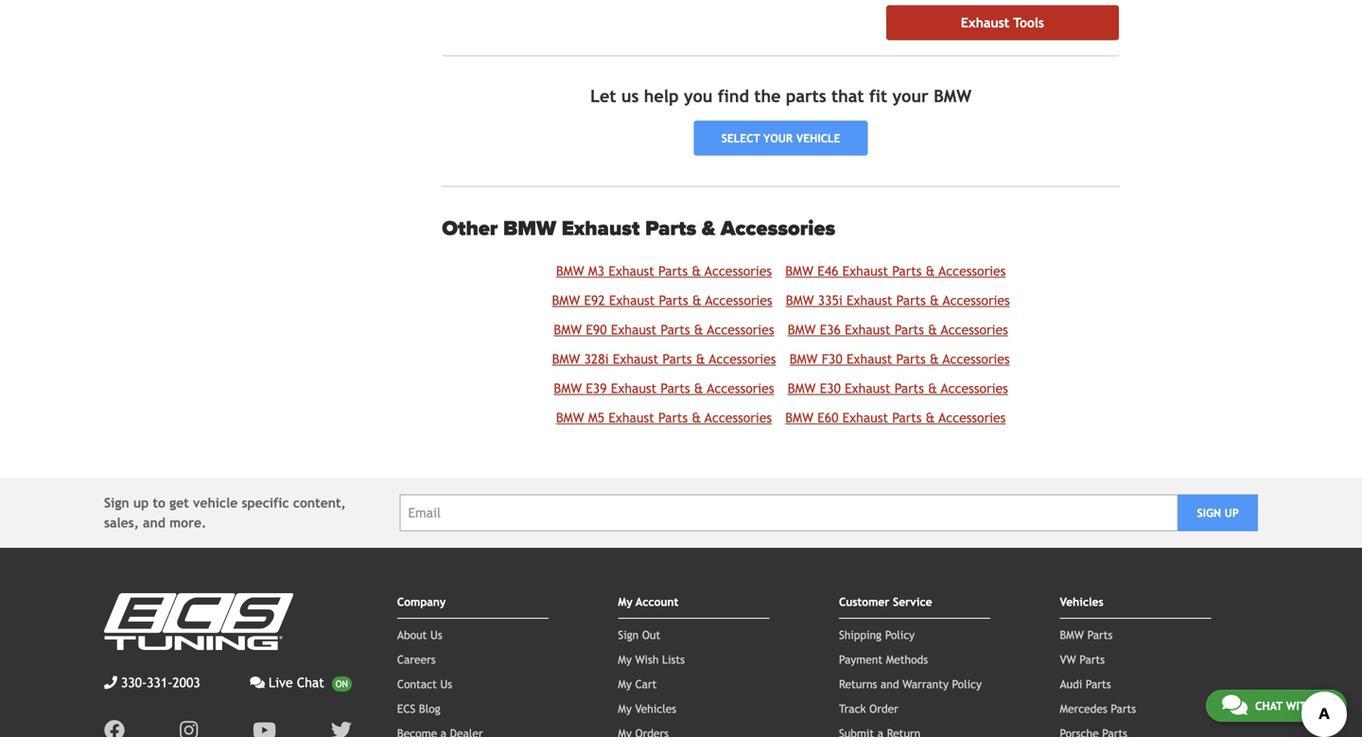 Task type: describe. For each thing, give the bounding box(es) containing it.
comments image for live
[[250, 676, 265, 689]]

your inside "select your vehicle" button
[[764, 132, 793, 145]]

live chat link
[[250, 673, 352, 693]]

exhaust for bmw e90 exhaust parts & accessories
[[611, 322, 657, 337]]

e36
[[820, 322, 841, 337]]

1 horizontal spatial chat
[[1256, 699, 1283, 713]]

bmw for bmw e30 exhaust parts & accessories
[[788, 381, 816, 396]]

my cart link
[[618, 677, 657, 691]]

& for other bmw exhaust parts & accessories
[[702, 216, 716, 241]]

& for bmw 328i exhaust parts & accessories
[[696, 351, 706, 367]]

& for bmw e36 exhaust parts & accessories
[[928, 322, 938, 337]]

bmw 328i exhaust parts & accessories link
[[552, 351, 776, 367]]

331-
[[147, 675, 173, 690]]

that
[[832, 86, 864, 106]]

exhaust for bmw 328i exhaust parts & accessories
[[613, 351, 659, 367]]

e39
[[586, 381, 607, 396]]

my vehicles link
[[618, 702, 677, 715]]

bmw e60 exhaust parts & accessories
[[786, 410, 1006, 425]]

twitter logo image
[[331, 720, 352, 737]]

bmw m5 exhaust parts & accessories
[[556, 410, 772, 425]]

careers
[[397, 653, 436, 666]]

1 horizontal spatial and
[[881, 677, 899, 691]]

us
[[622, 86, 639, 106]]

bmw m3 exhaust parts & accessories
[[556, 263, 772, 279]]

audi parts
[[1060, 677, 1111, 691]]

help
[[644, 86, 679, 106]]

company
[[397, 595, 446, 608]]

parts for e90
[[661, 322, 690, 337]]

bmw for bmw e46 exhaust parts & accessories
[[786, 263, 814, 279]]

comments image for chat
[[1222, 694, 1248, 716]]

select your vehicle
[[722, 132, 841, 145]]

& for bmw 335i exhaust parts & accessories
[[930, 293, 940, 308]]

get
[[170, 495, 189, 510]]

my for my account
[[618, 595, 633, 608]]

to
[[153, 495, 166, 510]]

bmw for bmw m3 exhaust parts & accessories
[[556, 263, 584, 279]]

returns and warranty policy link
[[839, 677, 982, 691]]

let us help you find the parts that fit your     bmw
[[591, 86, 972, 106]]

phone image
[[104, 676, 117, 689]]

bmw parts
[[1060, 628, 1113, 641]]

0 vertical spatial chat
[[297, 675, 324, 690]]

select
[[722, 132, 760, 145]]

find
[[718, 86, 749, 106]]

chat with us link
[[1206, 690, 1347, 722]]

vw
[[1060, 653, 1077, 666]]

other bmw exhaust parts & accessories
[[442, 216, 836, 241]]

parts up vw parts
[[1088, 628, 1113, 641]]

mercedes parts
[[1060, 702, 1137, 715]]

bmw e90 exhaust parts & accessories
[[554, 322, 774, 337]]

sign for sign up to get vehicle specific content, sales, and more.
[[104, 495, 129, 510]]

bmw for bmw e90 exhaust parts & accessories
[[554, 322, 582, 337]]

parts for bmw
[[645, 216, 697, 241]]

payment methods link
[[839, 653, 928, 666]]

e30
[[820, 381, 841, 396]]

parts right mercedes in the bottom of the page
[[1111, 702, 1137, 715]]

warranty
[[903, 677, 949, 691]]

contact
[[397, 677, 437, 691]]

other
[[442, 216, 498, 241]]

sign up to get vehicle specific content, sales, and more.
[[104, 495, 346, 530]]

mercedes parts link
[[1060, 702, 1137, 715]]

bmw e46 exhaust parts & accessories link
[[786, 263, 1006, 279]]

parts for 328i
[[663, 351, 692, 367]]

bmw for bmw e60 exhaust parts & accessories
[[786, 410, 814, 425]]

parts right vw
[[1080, 653, 1105, 666]]

parts for e39
[[661, 381, 690, 396]]

bmw e30 exhaust parts & accessories link
[[788, 381, 1008, 396]]

exhaust tools link
[[887, 5, 1119, 40]]

customer service
[[839, 595, 933, 608]]

contact us link
[[397, 677, 452, 691]]

parts for m3
[[659, 263, 688, 279]]

ecs blog link
[[397, 702, 441, 715]]

& for bmw e90 exhaust parts & accessories
[[694, 322, 704, 337]]

vw parts
[[1060, 653, 1105, 666]]

you
[[684, 86, 713, 106]]

f30
[[822, 351, 843, 367]]

my for my wish lists
[[618, 653, 632, 666]]

bmw m5 exhaust parts & accessories link
[[556, 410, 772, 425]]

bmw 335i exhaust parts & accessories
[[786, 293, 1010, 308]]

bmw e39 exhaust parts & accessories link
[[554, 381, 774, 396]]

0 vertical spatial your
[[893, 86, 929, 106]]

tools
[[1014, 15, 1045, 30]]

bmw e46 exhaust parts & accessories
[[786, 263, 1006, 279]]

330-
[[121, 675, 147, 690]]

careers link
[[397, 653, 436, 666]]

parts for e46
[[893, 263, 922, 279]]

bmw e90 exhaust parts & accessories link
[[554, 322, 774, 337]]

& for bmw e60 exhaust parts & accessories
[[926, 410, 935, 425]]

the
[[754, 86, 781, 106]]

335i
[[818, 293, 843, 308]]

exhaust for bmw f30 exhaust parts & accessories
[[847, 351, 893, 367]]

& for bmw e92 exhaust parts & accessories
[[693, 293, 702, 308]]

payment
[[839, 653, 883, 666]]

accessories for bmw e46 exhaust parts & accessories
[[939, 263, 1006, 279]]

mercedes
[[1060, 702, 1108, 715]]

shipping policy
[[839, 628, 915, 641]]

exhaust for bmw 335i exhaust parts & accessories
[[847, 293, 893, 308]]

parts for e36
[[895, 322, 924, 337]]

bmw for bmw 328i exhaust parts & accessories
[[552, 351, 580, 367]]

shipping policy link
[[839, 628, 915, 641]]

bmw for bmw f30 exhaust parts & accessories
[[790, 351, 818, 367]]

wish
[[635, 653, 659, 666]]

ecs
[[397, 702, 416, 715]]

e90
[[586, 322, 607, 337]]

my account
[[618, 595, 679, 608]]

bmw e39 exhaust parts & accessories
[[554, 381, 774, 396]]

exhaust tools
[[961, 15, 1045, 30]]

ecs blog
[[397, 702, 441, 715]]

parts for 335i
[[897, 293, 926, 308]]

bmw for bmw m5 exhaust parts & accessories
[[556, 410, 584, 425]]

lists
[[662, 653, 685, 666]]

bmw right other
[[503, 216, 556, 241]]

& for bmw e30 exhaust parts & accessories
[[928, 381, 938, 396]]

my for my vehicles
[[618, 702, 632, 715]]



Task type: vqa. For each thing, say whether or not it's contained in the screenshot.
New associated with ECS
no



Task type: locate. For each thing, give the bounding box(es) containing it.
1 horizontal spatial sign
[[618, 628, 639, 641]]

chat right the live
[[297, 675, 324, 690]]

bmw m3 exhaust parts & accessories link
[[556, 263, 772, 279]]

more.
[[169, 515, 207, 530]]

bmw f30 exhaust parts & accessories
[[790, 351, 1010, 367]]

0 vertical spatial and
[[143, 515, 166, 530]]

parts down the bmw e36 exhaust parts & accessories link
[[897, 351, 926, 367]]

0 horizontal spatial vehicles
[[635, 702, 677, 715]]

& up 'bmw f30 exhaust parts & accessories' "link"
[[928, 322, 938, 337]]

your right select
[[764, 132, 793, 145]]

accessories up "bmw e36 exhaust parts & accessories"
[[943, 293, 1010, 308]]

us for about us
[[431, 628, 443, 641]]

1 vertical spatial us
[[440, 677, 452, 691]]

exhaust right e90
[[611, 322, 657, 337]]

bmw 335i exhaust parts & accessories link
[[786, 293, 1010, 308]]

exhaust for bmw m3 exhaust parts & accessories
[[609, 263, 655, 279]]

about us link
[[397, 628, 443, 641]]

us right with
[[1318, 699, 1331, 713]]

parts up mercedes parts link
[[1086, 677, 1111, 691]]

sign inside button
[[1197, 506, 1222, 519]]

exhaust right e30
[[845, 381, 891, 396]]

bmw for bmw parts
[[1060, 628, 1084, 641]]

m5
[[588, 410, 605, 425]]

bmw e92 exhaust parts & accessories
[[552, 293, 773, 308]]

live
[[269, 675, 293, 690]]

parts down the 'bmw 328i exhaust parts & accessories' "link"
[[661, 381, 690, 396]]

accessories down the 'bmw 328i exhaust parts & accessories' "link"
[[707, 381, 774, 396]]

accessories down bmw e90 exhaust parts & accessories link on the top
[[709, 351, 776, 367]]

service
[[893, 595, 933, 608]]

e92
[[584, 293, 605, 308]]

content,
[[293, 495, 346, 510]]

vehicle
[[193, 495, 238, 510]]

vehicles down cart
[[635, 702, 677, 715]]

exhaust for bmw e30 exhaust parts & accessories
[[845, 381, 891, 396]]

exhaust right the e46
[[843, 263, 889, 279]]

my vehicles
[[618, 702, 677, 715]]

sign out link
[[618, 628, 661, 641]]

exhaust right "e92"
[[609, 293, 655, 308]]

sign inside sign up to get vehicle specific content, sales, and more.
[[104, 495, 129, 510]]

ecs tuning image
[[104, 593, 293, 650]]

bmw 328i exhaust parts & accessories
[[552, 351, 776, 367]]

comments image inside chat with us link
[[1222, 694, 1248, 716]]

parts down bmw e30 exhaust parts & accessories
[[893, 410, 922, 425]]

exhaust for bmw e46 exhaust parts & accessories
[[843, 263, 889, 279]]

2 my from the top
[[618, 653, 632, 666]]

parts up bmw e92 exhaust parts & accessories link
[[659, 263, 688, 279]]

bmw left the e46
[[786, 263, 814, 279]]

0 horizontal spatial your
[[764, 132, 793, 145]]

4 my from the top
[[618, 702, 632, 715]]

& up bmw m3 exhaust parts & accessories link
[[702, 216, 716, 241]]

sign up button
[[1178, 494, 1258, 531]]

accessories for bmw e92 exhaust parts & accessories
[[706, 293, 773, 308]]

bmw parts link
[[1060, 628, 1113, 641]]

& down the bmw e36 exhaust parts & accessories link
[[930, 351, 939, 367]]

comments image left the chat with us
[[1222, 694, 1248, 716]]

with
[[1287, 699, 1314, 713]]

bmw for bmw 335i exhaust parts & accessories
[[786, 293, 814, 308]]

accessories up bmw e90 exhaust parts & accessories link on the top
[[706, 293, 773, 308]]

exhaust right e39
[[611, 381, 657, 396]]

returns and warranty policy
[[839, 677, 982, 691]]

330-331-2003 link
[[104, 673, 200, 693]]

contact us
[[397, 677, 452, 691]]

& for bmw m3 exhaust parts & accessories
[[692, 263, 701, 279]]

parts down 'bmw f30 exhaust parts & accessories' "link"
[[895, 381, 924, 396]]

exhaust for other bmw exhaust parts & accessories
[[562, 216, 640, 241]]

parts up bmw 335i exhaust parts & accessories
[[893, 263, 922, 279]]

accessories for bmw f30 exhaust parts & accessories
[[943, 351, 1010, 367]]

1 vertical spatial policy
[[952, 677, 982, 691]]

accessories for bmw 335i exhaust parts & accessories
[[943, 293, 1010, 308]]

1 vertical spatial comments image
[[1222, 694, 1248, 716]]

& down bmw e30 exhaust parts & accessories
[[926, 410, 935, 425]]

bmw left e90
[[554, 322, 582, 337]]

payment methods
[[839, 653, 928, 666]]

& up bmw e90 exhaust parts & accessories link on the top
[[693, 293, 702, 308]]

my
[[618, 595, 633, 608], [618, 653, 632, 666], [618, 677, 632, 691], [618, 702, 632, 715]]

& for bmw m5 exhaust parts & accessories
[[692, 410, 701, 425]]

parts for e92
[[659, 293, 689, 308]]

customer
[[839, 595, 890, 608]]

bmw left "e92"
[[552, 293, 580, 308]]

1 horizontal spatial policy
[[952, 677, 982, 691]]

up for sign up to get vehicle specific content, sales, and more.
[[133, 495, 149, 510]]

your
[[893, 86, 929, 106], [764, 132, 793, 145]]

accessories up bmw 335i exhaust parts & accessories link
[[939, 263, 1006, 279]]

bmw e92 exhaust parts & accessories link
[[552, 293, 773, 308]]

exhaust left tools
[[961, 15, 1010, 30]]

parts
[[645, 216, 697, 241], [659, 263, 688, 279], [893, 263, 922, 279], [659, 293, 689, 308], [897, 293, 926, 308], [661, 322, 690, 337], [895, 322, 924, 337], [663, 351, 692, 367], [897, 351, 926, 367], [661, 381, 690, 396], [895, 381, 924, 396], [659, 410, 688, 425], [893, 410, 922, 425], [1088, 628, 1113, 641], [1080, 653, 1105, 666], [1086, 677, 1111, 691], [1111, 702, 1137, 715]]

& for bmw e39 exhaust parts & accessories
[[694, 381, 704, 396]]

audi parts link
[[1060, 677, 1111, 691]]

& for bmw e46 exhaust parts & accessories
[[926, 263, 935, 279]]

0 vertical spatial policy
[[885, 628, 915, 641]]

us for contact us
[[440, 677, 452, 691]]

us right contact
[[440, 677, 452, 691]]

& down 'bmw f30 exhaust parts & accessories' "link"
[[928, 381, 938, 396]]

facebook logo image
[[104, 720, 125, 737]]

returns
[[839, 677, 878, 691]]

parts for m5
[[659, 410, 688, 425]]

my cart
[[618, 677, 657, 691]]

comments image inside live chat link
[[250, 676, 265, 689]]

exhaust right 'm5'
[[609, 410, 655, 425]]

bmw e36 exhaust parts & accessories link
[[788, 322, 1008, 337]]

accessories down "bmw e36 exhaust parts & accessories"
[[943, 351, 1010, 367]]

& down the 'bmw 328i exhaust parts & accessories' "link"
[[694, 381, 704, 396]]

parts for e30
[[895, 381, 924, 396]]

parts up bmw e90 exhaust parts & accessories link on the top
[[659, 293, 689, 308]]

policy up methods
[[885, 628, 915, 641]]

0 horizontal spatial policy
[[885, 628, 915, 641]]

1 horizontal spatial vehicles
[[1060, 595, 1104, 608]]

0 vertical spatial comments image
[[250, 676, 265, 689]]

bmw up vw
[[1060, 628, 1084, 641]]

1 horizontal spatial comments image
[[1222, 694, 1248, 716]]

bmw right "fit"
[[934, 86, 972, 106]]

my left account
[[618, 595, 633, 608]]

bmw
[[934, 86, 972, 106], [503, 216, 556, 241], [556, 263, 584, 279], [786, 263, 814, 279], [552, 293, 580, 308], [786, 293, 814, 308], [554, 322, 582, 337], [788, 322, 816, 337], [552, 351, 580, 367], [790, 351, 818, 367], [554, 381, 582, 396], [788, 381, 816, 396], [556, 410, 584, 425], [786, 410, 814, 425], [1060, 628, 1084, 641]]

accessories up bmw e92 exhaust parts & accessories link
[[705, 263, 772, 279]]

instagram logo image
[[180, 720, 198, 737]]

track
[[839, 702, 866, 715]]

youtube logo image
[[253, 720, 276, 737]]

bmw for bmw e39 exhaust parts & accessories
[[554, 381, 582, 396]]

bmw for bmw e92 exhaust parts & accessories
[[552, 293, 580, 308]]

accessories down bmw e30 exhaust parts & accessories "link"
[[939, 410, 1006, 425]]

1 vertical spatial chat
[[1256, 699, 1283, 713]]

accessories for bmw e90 exhaust parts & accessories
[[707, 322, 774, 337]]

exhaust for bmw e92 exhaust parts & accessories
[[609, 293, 655, 308]]

track order
[[839, 702, 899, 715]]

my down my cart link
[[618, 702, 632, 715]]

e46
[[818, 263, 839, 279]]

bmw left e36
[[788, 322, 816, 337]]

chat
[[297, 675, 324, 690], [1256, 699, 1283, 713]]

accessories for bmw e60 exhaust parts & accessories
[[939, 410, 1006, 425]]

accessories up the e46
[[721, 216, 836, 241]]

parts up 'bmw f30 exhaust parts & accessories' "link"
[[895, 322, 924, 337]]

3 my from the top
[[618, 677, 632, 691]]

parts for e60
[[893, 410, 922, 425]]

exhaust right m3
[[609, 263, 655, 279]]

& for bmw f30 exhaust parts & accessories
[[930, 351, 939, 367]]

exhaust right e36
[[845, 322, 891, 337]]

0 vertical spatial vehicles
[[1060, 595, 1104, 608]]

accessories up the 'bmw 328i exhaust parts & accessories' "link"
[[707, 322, 774, 337]]

bmw e60 exhaust parts & accessories link
[[786, 410, 1006, 425]]

shipping
[[839, 628, 882, 641]]

bmw e36 exhaust parts & accessories
[[788, 322, 1008, 337]]

0 horizontal spatial and
[[143, 515, 166, 530]]

accessories for bmw e39 exhaust parts & accessories
[[707, 381, 774, 396]]

parts down bmw e90 exhaust parts & accessories link on the top
[[663, 351, 692, 367]]

0 horizontal spatial comments image
[[250, 676, 265, 689]]

methods
[[886, 653, 928, 666]]

bmw left 328i
[[552, 351, 580, 367]]

sign for sign out
[[618, 628, 639, 641]]

your right "fit"
[[893, 86, 929, 106]]

accessories for other bmw exhaust parts & accessories
[[721, 216, 836, 241]]

sign for sign up
[[1197, 506, 1222, 519]]

accessories down 'bmw f30 exhaust parts & accessories' "link"
[[941, 381, 1008, 396]]

up for sign up
[[1225, 506, 1239, 519]]

comments image left the live
[[250, 676, 265, 689]]

330-331-2003
[[121, 675, 200, 690]]

chat left with
[[1256, 699, 1283, 713]]

my left cart
[[618, 677, 632, 691]]

and inside sign up to get vehicle specific content, sales, and more.
[[143, 515, 166, 530]]

about us
[[397, 628, 443, 641]]

bmw left e30
[[788, 381, 816, 396]]

& up bmw 335i exhaust parts & accessories
[[926, 263, 935, 279]]

exhaust
[[961, 15, 1010, 30], [562, 216, 640, 241], [609, 263, 655, 279], [843, 263, 889, 279], [609, 293, 655, 308], [847, 293, 893, 308], [611, 322, 657, 337], [845, 322, 891, 337], [613, 351, 659, 367], [847, 351, 893, 367], [611, 381, 657, 396], [845, 381, 891, 396], [609, 410, 655, 425], [843, 410, 889, 425]]

accessories for bmw 328i exhaust parts & accessories
[[709, 351, 776, 367]]

parts up bmw 328i exhaust parts & accessories on the top of the page
[[661, 322, 690, 337]]

0 horizontal spatial chat
[[297, 675, 324, 690]]

bmw left f30
[[790, 351, 818, 367]]

policy right warranty
[[952, 677, 982, 691]]

sign up
[[1197, 506, 1239, 519]]

my for my cart
[[618, 677, 632, 691]]

out
[[642, 628, 661, 641]]

&
[[702, 216, 716, 241], [692, 263, 701, 279], [926, 263, 935, 279], [693, 293, 702, 308], [930, 293, 940, 308], [694, 322, 704, 337], [928, 322, 938, 337], [696, 351, 706, 367], [930, 351, 939, 367], [694, 381, 704, 396], [928, 381, 938, 396], [692, 410, 701, 425], [926, 410, 935, 425]]

comments image
[[250, 676, 265, 689], [1222, 694, 1248, 716]]

exhaust for bmw e60 exhaust parts & accessories
[[843, 410, 889, 425]]

2 vertical spatial us
[[1318, 699, 1331, 713]]

and down to
[[143, 515, 166, 530]]

exhaust right 335i
[[847, 293, 893, 308]]

& up bmw 328i exhaust parts & accessories on the top of the page
[[694, 322, 704, 337]]

exhaust for bmw m5 exhaust parts & accessories
[[609, 410, 655, 425]]

chat with us
[[1256, 699, 1331, 713]]

live chat
[[269, 675, 324, 690]]

1 vertical spatial vehicles
[[635, 702, 677, 715]]

1 vertical spatial and
[[881, 677, 899, 691]]

accessories for bmw e30 exhaust parts & accessories
[[941, 381, 1008, 396]]

m3
[[588, 263, 605, 279]]

accessories for bmw m3 exhaust parts & accessories
[[705, 263, 772, 279]]

bmw left e39
[[554, 381, 582, 396]]

cart
[[635, 677, 657, 691]]

1 horizontal spatial up
[[1225, 506, 1239, 519]]

vehicles
[[1060, 595, 1104, 608], [635, 702, 677, 715]]

parts up "bmw e36 exhaust parts & accessories"
[[897, 293, 926, 308]]

account
[[636, 595, 679, 608]]

let
[[591, 86, 616, 106]]

blog
[[419, 702, 441, 715]]

accessories for bmw e36 exhaust parts & accessories
[[941, 322, 1008, 337]]

specific
[[242, 495, 289, 510]]

my left wish
[[618, 653, 632, 666]]

us right about
[[431, 628, 443, 641]]

bmw for bmw e36 exhaust parts & accessories
[[788, 322, 816, 337]]

exhaust up m3
[[562, 216, 640, 241]]

accessories up 'bmw f30 exhaust parts & accessories' "link"
[[941, 322, 1008, 337]]

bmw f30 exhaust parts & accessories link
[[790, 351, 1010, 367]]

exhaust right 328i
[[613, 351, 659, 367]]

bmw left m3
[[556, 263, 584, 279]]

& up bmw e92 exhaust parts & accessories link
[[692, 263, 701, 279]]

& down bmw e39 exhaust parts & accessories
[[692, 410, 701, 425]]

& down bmw e90 exhaust parts & accessories link on the top
[[696, 351, 706, 367]]

exhaust for bmw e39 exhaust parts & accessories
[[611, 381, 657, 396]]

exhaust right e60
[[843, 410, 889, 425]]

328i
[[584, 351, 609, 367]]

select your vehicle button
[[694, 121, 868, 156]]

bmw left 'm5'
[[556, 410, 584, 425]]

accessories for bmw m5 exhaust parts & accessories
[[705, 410, 772, 425]]

0 vertical spatial us
[[431, 628, 443, 641]]

order
[[870, 702, 899, 715]]

up inside button
[[1225, 506, 1239, 519]]

1 horizontal spatial your
[[893, 86, 929, 106]]

2 horizontal spatial sign
[[1197, 506, 1222, 519]]

vehicles up bmw parts link
[[1060, 595, 1104, 608]]

& up "bmw e36 exhaust parts & accessories"
[[930, 293, 940, 308]]

audi
[[1060, 677, 1083, 691]]

bmw left e60
[[786, 410, 814, 425]]

exhaust inside the exhaust tools link
[[961, 15, 1010, 30]]

0 horizontal spatial up
[[133, 495, 149, 510]]

up inside sign up to get vehicle specific content, sales, and more.
[[133, 495, 149, 510]]

accessories down bmw e39 exhaust parts & accessories link
[[705, 410, 772, 425]]

vw parts link
[[1060, 653, 1105, 666]]

parts down bmw e39 exhaust parts & accessories link
[[659, 410, 688, 425]]

Email email field
[[400, 494, 1178, 531]]

1 my from the top
[[618, 595, 633, 608]]

exhaust for bmw e36 exhaust parts & accessories
[[845, 322, 891, 337]]

1 vertical spatial your
[[764, 132, 793, 145]]

parts for f30
[[897, 351, 926, 367]]

exhaust right f30
[[847, 351, 893, 367]]

sign out
[[618, 628, 661, 641]]

0 horizontal spatial sign
[[104, 495, 129, 510]]

accessories
[[721, 216, 836, 241], [705, 263, 772, 279], [939, 263, 1006, 279], [706, 293, 773, 308], [943, 293, 1010, 308], [707, 322, 774, 337], [941, 322, 1008, 337], [709, 351, 776, 367], [943, 351, 1010, 367], [707, 381, 774, 396], [941, 381, 1008, 396], [705, 410, 772, 425], [939, 410, 1006, 425]]

parts up bmw m3 exhaust parts & accessories link
[[645, 216, 697, 241]]

bmw left 335i
[[786, 293, 814, 308]]

and up order
[[881, 677, 899, 691]]

about
[[397, 628, 427, 641]]

vehicle
[[797, 132, 841, 145]]

fit
[[870, 86, 888, 106]]



